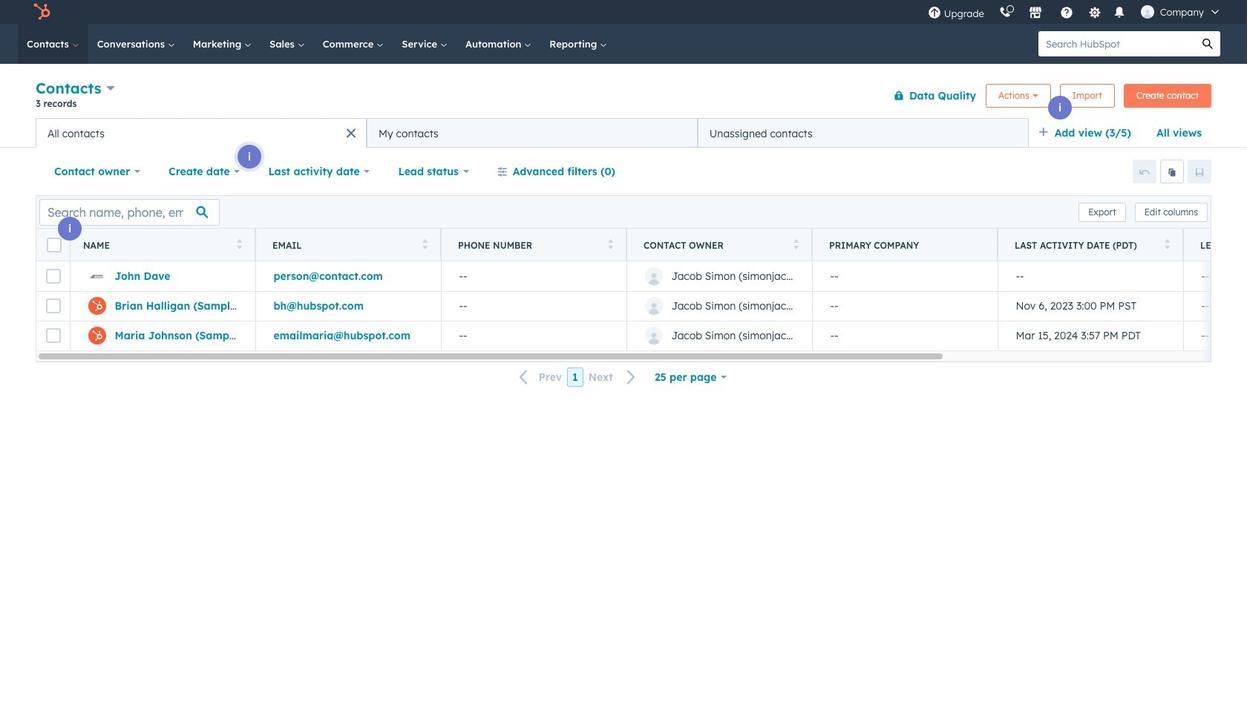 Task type: describe. For each thing, give the bounding box(es) containing it.
2 press to sort. image from the left
[[608, 239, 613, 249]]

1 press to sort. element from the left
[[237, 239, 242, 251]]

5 press to sort. element from the left
[[1165, 239, 1170, 251]]

Search HubSpot search field
[[1039, 31, 1196, 56]]

3 press to sort. element from the left
[[608, 239, 613, 251]]

2 press to sort. element from the left
[[422, 239, 428, 251]]



Task type: vqa. For each thing, say whether or not it's contained in the screenshot.
1st the Press to sort. element's Press to sort. image
yes



Task type: locate. For each thing, give the bounding box(es) containing it.
column header
[[812, 229, 999, 261]]

2 horizontal spatial press to sort. image
[[793, 239, 799, 249]]

marketplaces image
[[1029, 7, 1042, 20]]

1 press to sort. image from the left
[[237, 239, 242, 249]]

Search name, phone, email addresses, or company search field
[[39, 199, 220, 225]]

0 horizontal spatial press to sort. image
[[422, 239, 428, 249]]

press to sort. element
[[237, 239, 242, 251], [422, 239, 428, 251], [608, 239, 613, 251], [793, 239, 799, 251], [1165, 239, 1170, 251]]

pagination navigation
[[511, 367, 645, 387]]

0 horizontal spatial press to sort. image
[[237, 239, 242, 249]]

menu
[[921, 0, 1230, 24]]

1 horizontal spatial press to sort. image
[[608, 239, 613, 249]]

press to sort. image
[[422, 239, 428, 249], [608, 239, 613, 249], [793, 239, 799, 249]]

jacob simon image
[[1141, 5, 1155, 19]]

banner
[[36, 76, 1212, 118]]

press to sort. image
[[237, 239, 242, 249], [1165, 239, 1170, 249]]

4 press to sort. element from the left
[[793, 239, 799, 251]]

1 press to sort. image from the left
[[422, 239, 428, 249]]

2 press to sort. image from the left
[[1165, 239, 1170, 249]]

3 press to sort. image from the left
[[793, 239, 799, 249]]

1 horizontal spatial press to sort. image
[[1165, 239, 1170, 249]]



